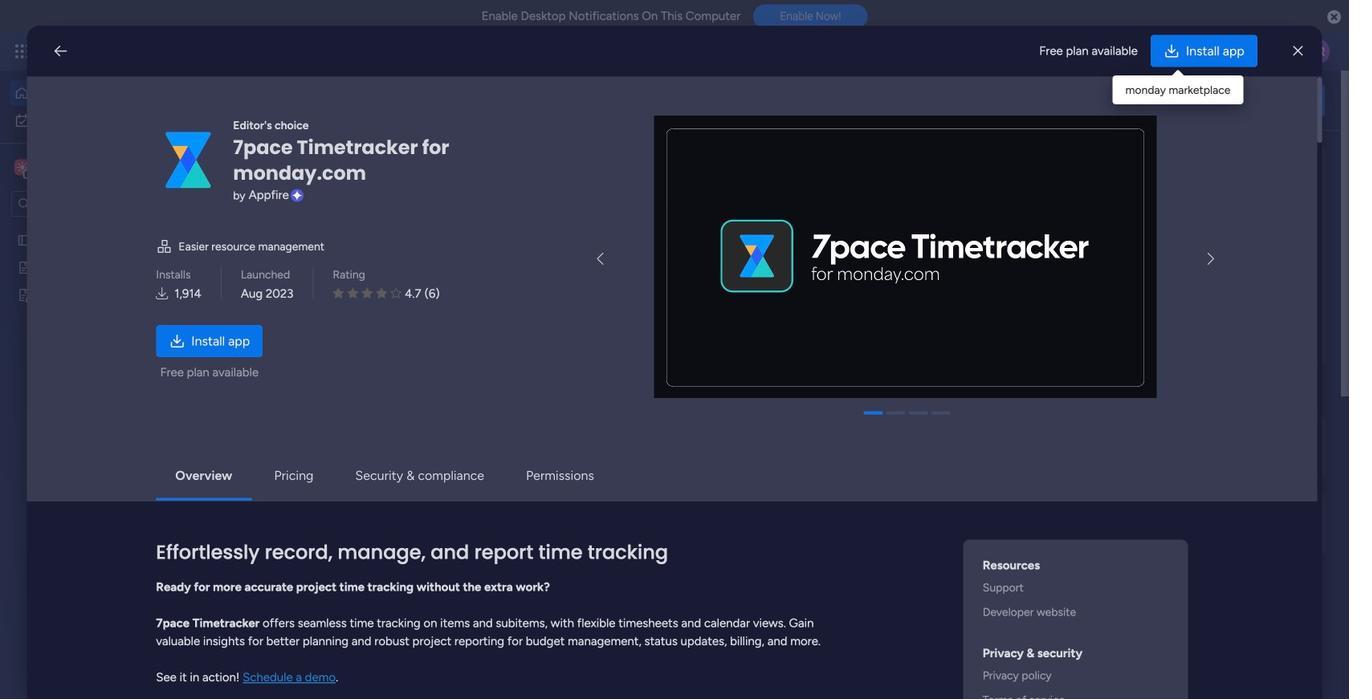 Task type: describe. For each thing, give the bounding box(es) containing it.
0 horizontal spatial lottie animation image
[[0, 537, 205, 700]]

app logo image
[[156, 128, 220, 192]]

add to favorites image
[[1002, 549, 1018, 565]]

help image
[[1245, 43, 1261, 59]]

templates image image
[[1099, 153, 1311, 264]]

invite members image
[[1135, 43, 1151, 59]]

update feed image
[[1100, 43, 1116, 59]]

star o image
[[391, 288, 402, 300]]

1 horizontal spatial lottie animation image
[[630, 71, 1082, 132]]

component image for rightmost public board image
[[531, 574, 545, 588]]

close my private tasks image
[[248, 163, 268, 182]]

notifications image
[[1064, 43, 1081, 59]]

dapulse close image
[[1328, 9, 1342, 26]]

marketplace arrow right image
[[1208, 253, 1214, 266]]

component image for public board image to the middle
[[268, 574, 283, 588]]

getting started element
[[1085, 416, 1326, 480]]



Task type: locate. For each thing, give the bounding box(es) containing it.
lottie animation image
[[630, 71, 1082, 132], [0, 537, 205, 700]]

heading
[[795, 222, 1026, 257]]

list box
[[0, 224, 205, 526]]

1 component image from the left
[[268, 574, 283, 588]]

0 horizontal spatial public board image
[[17, 260, 32, 275]]

marketplace arrow left image
[[597, 253, 604, 266]]

4 star image from the left
[[376, 288, 387, 300]]

2 component image from the left
[[531, 574, 545, 588]]

component image
[[268, 574, 283, 588], [531, 574, 545, 588]]

dapulse x slim image
[[1294, 41, 1303, 61]]

0 vertical spatial lottie animation image
[[630, 71, 1082, 132]]

greg robinson image
[[1305, 39, 1330, 64]]

lottie animation element
[[630, 71, 1082, 132], [0, 537, 205, 700]]

option
[[0, 226, 205, 229]]

v2 download image
[[156, 285, 168, 303]]

0 horizontal spatial component image
[[268, 574, 283, 588]]

add to favorites image
[[476, 549, 492, 565]]

0 vertical spatial lottie animation element
[[630, 71, 1082, 132]]

star image
[[333, 288, 344, 300], [347, 288, 359, 300], [362, 288, 373, 300], [376, 288, 387, 300]]

monday marketplace image
[[1170, 43, 1187, 59]]

public board image
[[17, 233, 32, 248]]

v2 user feedback image
[[1098, 92, 1110, 110]]

2 star image from the left
[[347, 288, 359, 300]]

2 horizontal spatial public board image
[[531, 549, 549, 566]]

0 horizontal spatial lottie animation element
[[0, 537, 205, 700]]

v2 bolt switch image
[[1223, 92, 1232, 110]]

3 star image from the left
[[362, 288, 373, 300]]

1 horizontal spatial lottie animation element
[[630, 71, 1082, 132]]

public board image
[[17, 260, 32, 275], [268, 549, 286, 566], [531, 549, 549, 566]]

1 vertical spatial lottie animation element
[[0, 537, 205, 700]]

search everything image
[[1210, 43, 1226, 59]]

1 vertical spatial lottie animation image
[[0, 537, 205, 700]]

1 horizontal spatial component image
[[531, 574, 545, 588]]

1 image
[[1112, 33, 1126, 51]]

1 horizontal spatial public board image
[[268, 549, 286, 566]]

private board image
[[17, 287, 32, 303]]

quick search results list box
[[248, 406, 1046, 700]]

1 star image from the left
[[333, 288, 344, 300]]

select product image
[[14, 43, 31, 59]]



Task type: vqa. For each thing, say whether or not it's contained in the screenshot.
1st star icon
yes



